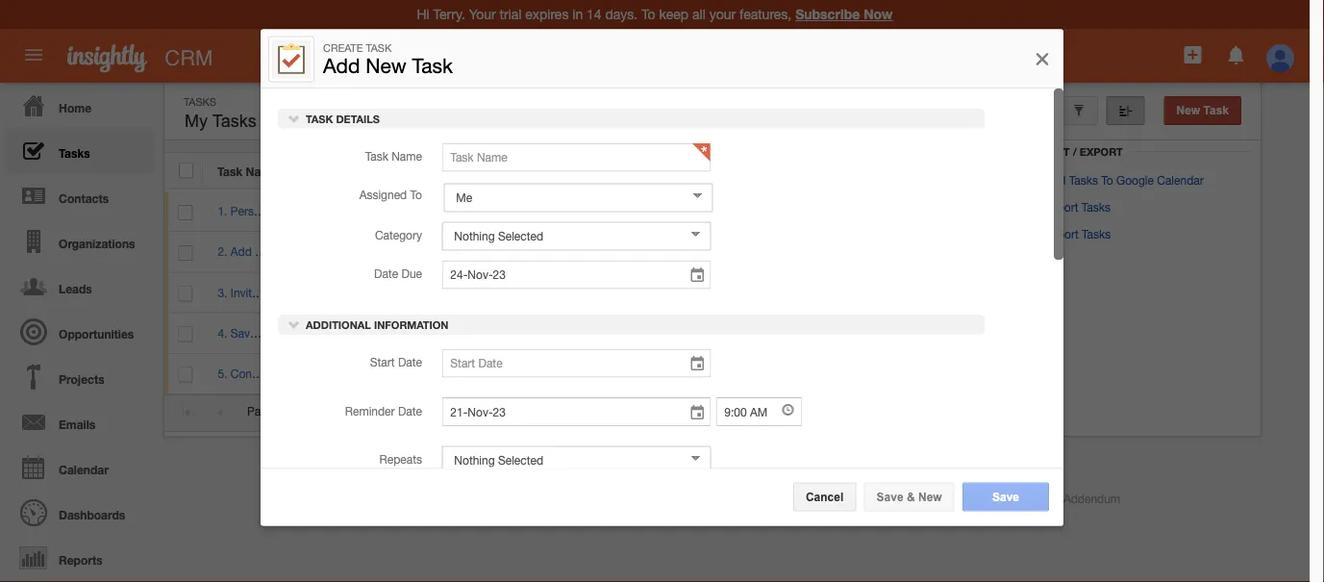 Task type: vqa. For each thing, say whether or not it's contained in the screenshot.
the top Tem
no



Task type: locate. For each thing, give the bounding box(es) containing it.
of right terms
[[814, 492, 824, 505]]

not
[[730, 326, 749, 340]]

1 vertical spatial name
[[246, 164, 278, 178]]

personalize
[[231, 204, 290, 218]]

import
[[1029, 145, 1070, 158], [1045, 200, 1079, 214]]

export
[[1080, 145, 1123, 158], [1045, 227, 1079, 241]]

status press ctrl + space to group column header
[[715, 153, 794, 189]]

1 vertical spatial of
[[814, 492, 824, 505]]

organizations link
[[5, 218, 154, 264]]

column header
[[794, 153, 827, 189], [827, 153, 861, 189]]

tasks
[[184, 95, 217, 108], [212, 111, 257, 131], [59, 146, 90, 160], [1070, 173, 1099, 187], [1082, 200, 1111, 214], [1082, 227, 1111, 241]]

your left team
[[261, 286, 284, 299]]

2 chevron down image from the top
[[288, 318, 301, 331]]

1 horizontal spatial task name
[[365, 150, 422, 163]]

to
[[278, 367, 288, 380]]

4 row from the top
[[165, 273, 1016, 313]]

0 vertical spatial of
[[333, 405, 343, 418]]

following image for 5. connect to your files and apps
[[935, 365, 953, 384]]

Date Due text field
[[442, 260, 711, 289]]

subscribe now link
[[796, 6, 893, 22]]

1 vertical spatial new
[[1177, 104, 1201, 117]]

bin
[[1101, 123, 1120, 135]]

date due right responsible
[[520, 164, 571, 178]]

name
[[392, 150, 422, 163], [246, 164, 278, 178]]

apps
[[363, 367, 389, 380]]

1 vertical spatial date field image
[[689, 355, 707, 374]]

1 horizontal spatial of
[[814, 492, 824, 505]]

my tasks button
[[180, 107, 274, 136]]

0 horizontal spatial calendar
[[59, 463, 109, 476]]

to down percent complete indicator responsible user
[[410, 188, 422, 201]]

new task
[[1177, 104, 1230, 117]]

1 vertical spatial calendar
[[59, 463, 109, 476]]

date due down category
[[374, 267, 422, 280]]

name inside row
[[246, 164, 278, 178]]

due right 'user'
[[549, 164, 571, 178]]

name up percent complete indicator responsible user
[[392, 150, 422, 163]]

None checkbox
[[178, 205, 193, 220], [178, 286, 193, 301], [178, 205, 193, 220], [178, 286, 193, 301]]

new inside new task link
[[1177, 104, 1201, 117]]

0 vertical spatial add
[[323, 53, 360, 77]]

following image
[[935, 203, 953, 221], [935, 244, 953, 262], [935, 284, 953, 303], [935, 325, 953, 343], [935, 365, 953, 384]]

date due
[[520, 164, 571, 178], [374, 267, 422, 280]]

tasks my tasks
[[184, 95, 261, 131]]

2 row from the top
[[165, 191, 1016, 232]]

1 horizontal spatial save
[[877, 490, 904, 503]]

of
[[333, 405, 343, 418], [814, 492, 824, 505]]

1 row from the top
[[165, 153, 1015, 189]]

export down the bin
[[1080, 145, 1123, 158]]

terry
[[442, 204, 467, 218], [651, 204, 676, 218], [442, 245, 467, 259], [651, 245, 676, 259], [442, 286, 467, 299], [651, 286, 676, 299], [442, 326, 467, 340], [651, 326, 676, 340], [442, 367, 467, 380], [651, 367, 676, 380]]

new right create
[[366, 53, 407, 77]]

0 horizontal spatial new
[[366, 53, 407, 77]]

5 following image from the top
[[935, 365, 953, 384]]

your left "account"
[[293, 204, 316, 218]]

following image for 3. invite your team
[[935, 284, 953, 303]]

row containing 2. add your customers
[[165, 232, 1016, 273]]

show sidebar image
[[1119, 104, 1133, 117]]

2 vertical spatial add
[[231, 245, 252, 259]]

1. personalize your account link
[[218, 204, 371, 218]]

not started cell
[[715, 313, 795, 354]]

percent complete indicator responsible user
[[297, 164, 538, 178]]

press ctrl + space to group column header
[[861, 153, 919, 189], [919, 153, 967, 189], [967, 153, 1015, 189]]

save
[[231, 326, 256, 340], [877, 490, 904, 503], [993, 490, 1020, 503]]

your left the emails
[[260, 326, 282, 340]]

reports
[[59, 553, 103, 567]]

task
[[366, 42, 392, 54], [412, 53, 453, 77], [1204, 104, 1230, 117], [306, 112, 333, 125], [365, 150, 389, 163], [217, 164, 243, 178], [650, 164, 675, 178]]

1 vertical spatial to
[[410, 188, 422, 201]]

addendum
[[1064, 492, 1121, 505]]

0 horizontal spatial to
[[410, 188, 422, 201]]

1 horizontal spatial name
[[392, 150, 422, 163]]

1 vertical spatial add
[[1045, 173, 1066, 187]]

service
[[827, 492, 865, 505]]

due inside add new task dialog
[[402, 267, 422, 280]]

calendar inside navigation
[[59, 463, 109, 476]]

recycle bin
[[1048, 123, 1120, 135]]

tasks up my
[[184, 95, 217, 108]]

2 vertical spatial new
[[919, 490, 943, 503]]

2 horizontal spatial add
[[1045, 173, 1066, 187]]

row containing 3. invite your team
[[165, 273, 1016, 313]]

save inside 'button'
[[993, 490, 1020, 503]]

export tasks link
[[1029, 227, 1111, 241]]

add new task dialog
[[261, 29, 1064, 582]]

1 vertical spatial export
[[1045, 227, 1079, 241]]

0 vertical spatial task name
[[365, 150, 422, 163]]

date field image
[[689, 266, 707, 285], [689, 355, 707, 374]]

1 date field image from the top
[[689, 266, 707, 285]]

1 vertical spatial due
[[402, 267, 422, 280]]

import left /
[[1029, 145, 1070, 158]]

2 date field image from the top
[[689, 355, 707, 374]]

add up task details
[[323, 53, 360, 77]]

0 vertical spatial export
[[1080, 145, 1123, 158]]

0 horizontal spatial export
[[1045, 227, 1079, 241]]

task name inside row
[[217, 164, 278, 178]]

date due inside row
[[520, 164, 571, 178]]

1. personalize your account
[[218, 204, 361, 218]]

4. save your emails
[[218, 326, 319, 340]]

date
[[520, 164, 546, 178], [374, 267, 398, 280], [398, 356, 422, 369], [398, 404, 422, 418]]

following image for 1. personalize your account
[[935, 203, 953, 221]]

add right 2.
[[231, 245, 252, 259]]

3 following image from the top
[[935, 284, 953, 303]]

navigation containing home
[[0, 83, 154, 580]]

0 horizontal spatial of
[[333, 405, 343, 418]]

task details
[[303, 112, 380, 125]]

opportunities link
[[5, 309, 154, 354]]

privacy policy link
[[885, 492, 957, 505]]

0 vertical spatial new
[[366, 53, 407, 77]]

of left '1'
[[333, 405, 343, 418]]

1 horizontal spatial to
[[1102, 173, 1114, 187]]

0 horizontal spatial task name
[[217, 164, 278, 178]]

privacy
[[885, 492, 923, 505]]

date right responsible
[[520, 164, 546, 178]]

column header down "search this list..." text box
[[794, 153, 827, 189]]

emails
[[285, 326, 319, 340]]

row group containing 1. personalize your account
[[165, 191, 1016, 394]]

add inside create task add new task
[[323, 53, 360, 77]]

projects link
[[5, 354, 154, 399]]

calendar right 'google' on the right of the page
[[1158, 173, 1204, 187]]

to left 'google' on the right of the page
[[1102, 173, 1114, 187]]

3 row from the top
[[165, 232, 1016, 273]]

0 horizontal spatial name
[[246, 164, 278, 178]]

chevron down image for task name
[[288, 112, 301, 125]]

new right &
[[919, 490, 943, 503]]

task name up personalize
[[217, 164, 278, 178]]

due down category
[[402, 267, 422, 280]]

chevron down image down team
[[288, 318, 301, 331]]

contacts link
[[5, 173, 154, 218]]

1 chevron down image from the top
[[288, 112, 301, 125]]

0 vertical spatial import
[[1029, 145, 1070, 158]]

opportunities
[[59, 327, 134, 341]]

name up personalize
[[246, 164, 278, 178]]

navigation
[[0, 83, 154, 580]]

1 horizontal spatial export
[[1080, 145, 1123, 158]]

0 vertical spatial to
[[1102, 173, 1114, 187]]

chevron down image left task details
[[288, 112, 301, 125]]

recycle bin link
[[1029, 123, 1129, 135]]

add tasks to google calendar link
[[1029, 173, 1204, 187]]

2 horizontal spatial save
[[993, 490, 1020, 503]]

dashboards
[[59, 508, 125, 521]]

add inside row
[[231, 245, 252, 259]]

Task Name text field
[[442, 143, 711, 172]]

owner
[[678, 164, 715, 178]]

calendar
[[1158, 173, 1204, 187], [59, 463, 109, 476]]

date due inside add new task dialog
[[374, 267, 422, 280]]

0% complete image
[[297, 331, 412, 335]]

chevron down image
[[288, 112, 301, 125], [288, 318, 301, 331]]

row containing 5. connect to your files and apps
[[165, 354, 1016, 394]]

your up '3. invite your team'
[[255, 245, 278, 259]]

0 horizontal spatial add
[[231, 245, 252, 259]]

task name
[[365, 150, 422, 163], [217, 164, 278, 178]]

1 vertical spatial date due
[[374, 267, 422, 280]]

0 horizontal spatial date due
[[374, 267, 422, 280]]

2. add your customers link
[[218, 245, 345, 259]]

row containing 4. save your emails
[[165, 313, 1016, 354]]

privacy policy
[[885, 492, 957, 505]]

cell
[[506, 191, 636, 232], [715, 191, 795, 232], [795, 191, 828, 232], [828, 191, 862, 232], [862, 191, 920, 232], [968, 191, 1016, 232], [506, 232, 636, 273], [715, 232, 795, 273], [795, 232, 828, 273], [828, 232, 862, 273], [862, 232, 920, 273], [968, 232, 1016, 273], [506, 273, 636, 313], [715, 273, 795, 313], [795, 273, 828, 313], [828, 273, 862, 313], [862, 273, 920, 313], [968, 273, 1016, 313], [506, 313, 636, 354], [795, 313, 828, 354], [828, 313, 862, 354], [862, 313, 920, 354], [506, 354, 636, 394], [715, 354, 795, 394], [795, 354, 828, 394], [828, 354, 862, 394], [862, 354, 920, 394], [968, 354, 1016, 394]]

5 row from the top
[[165, 313, 1016, 354]]

tasks link
[[5, 128, 154, 173]]

4 following image from the top
[[935, 325, 953, 343]]

3 press ctrl + space to group column header from the left
[[967, 153, 1015, 189]]

export down import tasks link
[[1045, 227, 1079, 241]]

terms of service
[[780, 492, 865, 505]]

1 vertical spatial task name
[[217, 164, 278, 178]]

4.
[[218, 326, 227, 340]]

new inside save & new button
[[919, 490, 943, 503]]

1 horizontal spatial date due
[[520, 164, 571, 178]]

to
[[1102, 173, 1114, 187], [410, 188, 422, 201]]

save for save 'button'
[[993, 490, 1020, 503]]

save inside button
[[877, 490, 904, 503]]

team
[[287, 286, 313, 299]]

new task link
[[1165, 96, 1242, 125]]

None text field
[[716, 397, 803, 426]]

1 vertical spatial chevron down image
[[288, 318, 301, 331]]

row group
[[165, 191, 1016, 394]]

responsible
[[441, 164, 509, 178]]

0 horizontal spatial save
[[231, 326, 256, 340]]

1 horizontal spatial due
[[549, 164, 571, 178]]

import up export tasks link
[[1045, 200, 1079, 214]]

leads link
[[5, 264, 154, 309]]

connect
[[231, 367, 275, 380]]

1 horizontal spatial calendar
[[1158, 173, 1204, 187]]

1 horizontal spatial new
[[919, 490, 943, 503]]

0 vertical spatial name
[[392, 150, 422, 163]]

processing
[[1004, 492, 1061, 505]]

projects
[[59, 372, 105, 386]]

None checkbox
[[179, 163, 193, 178], [178, 245, 193, 261], [178, 327, 193, 342], [178, 367, 193, 383], [179, 163, 193, 178], [178, 245, 193, 261], [178, 327, 193, 342], [178, 367, 193, 383]]

0 vertical spatial calendar
[[1158, 173, 1204, 187]]

create
[[323, 42, 363, 54]]

2 horizontal spatial new
[[1177, 104, 1201, 117]]

your
[[293, 204, 316, 218], [255, 245, 278, 259], [261, 286, 284, 299], [260, 326, 282, 340], [291, 367, 314, 380]]

1 horizontal spatial add
[[323, 53, 360, 77]]

5. connect to your files and apps link
[[218, 367, 399, 380]]

1 following image from the top
[[935, 203, 953, 221]]

add up import tasks link
[[1045, 173, 1066, 187]]

contacts
[[59, 191, 109, 205]]

new right show sidebar 'icon'
[[1177, 104, 1201, 117]]

6 row from the top
[[165, 354, 1016, 394]]

column header right status press ctrl + space to group column header
[[827, 153, 861, 189]]

calendar up dashboards link
[[59, 463, 109, 476]]

row
[[165, 153, 1015, 189], [165, 191, 1016, 232], [165, 232, 1016, 273], [165, 273, 1016, 313], [165, 313, 1016, 354], [165, 354, 1016, 394]]

0 vertical spatial date due
[[520, 164, 571, 178]]

date field image for date due
[[689, 266, 707, 285]]

name inside add new task dialog
[[392, 150, 422, 163]]

0 horizontal spatial due
[[402, 267, 422, 280]]

import for import / export
[[1029, 145, 1070, 158]]

additional information
[[303, 319, 449, 331]]

create task add new task
[[323, 42, 453, 77]]

task name inside add new task dialog
[[365, 150, 422, 163]]

indicator
[[399, 164, 448, 178]]

1 vertical spatial import
[[1045, 200, 1079, 214]]

chevron down image for start date
[[288, 318, 301, 331]]

2 following image from the top
[[935, 244, 953, 262]]

task owner
[[650, 164, 715, 178]]

0 vertical spatial chevron down image
[[288, 112, 301, 125]]

Start Date text field
[[442, 349, 711, 378]]

save for save & new
[[877, 490, 904, 503]]

row containing 1. personalize your account
[[165, 191, 1016, 232]]

0 vertical spatial due
[[549, 164, 571, 178]]

your for customers
[[255, 245, 278, 259]]

tasks up contacts link
[[59, 146, 90, 160]]

task name up percent complete indicator responsible user
[[365, 150, 422, 163]]

0 vertical spatial date field image
[[689, 266, 707, 285]]



Task type: describe. For each thing, give the bounding box(es) containing it.
4. save your emails link
[[218, 326, 328, 340]]

1 press ctrl + space to group column header from the left
[[861, 153, 919, 189]]

2. add your customers
[[218, 245, 335, 259]]

subscribe
[[796, 6, 860, 22]]

following image for 2. add your customers
[[935, 244, 953, 262]]

data processing addendum
[[976, 492, 1121, 505]]

terms of service link
[[780, 492, 865, 505]]

2 press ctrl + space to group column header from the left
[[919, 153, 967, 189]]

&
[[907, 490, 916, 503]]

not started
[[730, 326, 790, 340]]

details
[[336, 112, 380, 125]]

import for import tasks
[[1045, 200, 1079, 214]]

reminder
[[345, 404, 395, 418]]

now
[[864, 6, 893, 22]]

of 1
[[333, 405, 353, 418]]

date right reminder
[[398, 404, 422, 418]]

5.
[[218, 367, 227, 380]]

emails
[[59, 418, 95, 431]]

organizations
[[59, 237, 135, 250]]

additional
[[306, 319, 371, 331]]

new inside create task add new task
[[366, 53, 407, 77]]

customers
[[281, 245, 335, 259]]

to inside add new task dialog
[[410, 188, 422, 201]]

tasks up import tasks at the right top
[[1070, 173, 1099, 187]]

google
[[1117, 173, 1154, 187]]

due inside row
[[549, 164, 571, 178]]

and
[[341, 367, 360, 380]]

assigned
[[360, 188, 407, 201]]

refresh list image
[[905, 104, 923, 117]]

home link
[[5, 83, 154, 128]]

reports link
[[5, 535, 154, 580]]

recycle
[[1048, 123, 1098, 135]]

your for account
[[293, 204, 316, 218]]

save & new button
[[865, 483, 955, 511]]

save inside row
[[231, 326, 256, 340]]

add tasks to google calendar
[[1042, 173, 1204, 187]]

Search this list... text field
[[667, 96, 883, 125]]

row containing task name
[[165, 153, 1015, 189]]

notifications image
[[1225, 43, 1249, 66]]

2 column header from the left
[[827, 153, 861, 189]]

close image
[[1033, 47, 1053, 70]]

5. connect to your files and apps
[[218, 367, 389, 380]]

home
[[59, 101, 91, 114]]

invite
[[231, 286, 258, 299]]

my
[[185, 111, 208, 131]]

start date
[[370, 356, 422, 369]]

terms
[[780, 492, 811, 505]]

started
[[752, 326, 790, 340]]

complete
[[343, 164, 396, 178]]

2.
[[218, 245, 227, 259]]

leads
[[59, 282, 92, 295]]

your for team
[[261, 286, 284, 299]]

account
[[319, 204, 361, 218]]

your for emails
[[260, 326, 282, 340]]

date right start
[[398, 356, 422, 369]]

data processing addendum link
[[976, 492, 1121, 505]]

data
[[976, 492, 1000, 505]]

reminder date
[[345, 404, 422, 418]]

import tasks link
[[1029, 200, 1111, 214]]

date down category
[[374, 267, 398, 280]]

user
[[512, 164, 538, 178]]

files
[[317, 367, 338, 380]]

policy
[[926, 492, 957, 505]]

cancel
[[806, 490, 844, 503]]

emails link
[[5, 399, 154, 445]]

date field image
[[689, 403, 706, 422]]

3. invite your team link
[[218, 286, 323, 299]]

Reminder Date text field
[[442, 397, 711, 426]]

repeats
[[380, 453, 422, 466]]

1.
[[218, 204, 227, 218]]

none text field inside add new task dialog
[[716, 397, 803, 426]]

date inside row
[[520, 164, 546, 178]]

3. invite your team
[[218, 286, 313, 299]]

assigned to
[[360, 188, 422, 201]]

percent
[[297, 164, 339, 178]]

tasks down the add tasks to google calendar link
[[1082, 200, 1111, 214]]

information
[[374, 319, 449, 331]]

save & new
[[877, 490, 943, 503]]

import / export
[[1029, 145, 1123, 158]]

export tasks
[[1042, 227, 1111, 241]]

tasks inside navigation
[[59, 146, 90, 160]]

1
[[346, 405, 353, 418]]

calendar link
[[5, 445, 154, 490]]

date field image for start date
[[689, 355, 707, 374]]

import tasks
[[1042, 200, 1111, 214]]

1 column header from the left
[[794, 153, 827, 189]]

save button
[[963, 483, 1050, 511]]

tasks down import tasks at the right top
[[1082, 227, 1111, 241]]

3.
[[218, 286, 227, 299]]

crm
[[165, 45, 213, 70]]

tasks right my
[[212, 111, 257, 131]]

category
[[375, 228, 422, 242]]

subscribe now
[[796, 6, 893, 22]]

page
[[247, 405, 274, 418]]

time field image
[[782, 403, 795, 417]]

your right to
[[291, 367, 314, 380]]

following image for 4. save your emails
[[935, 325, 953, 343]]



